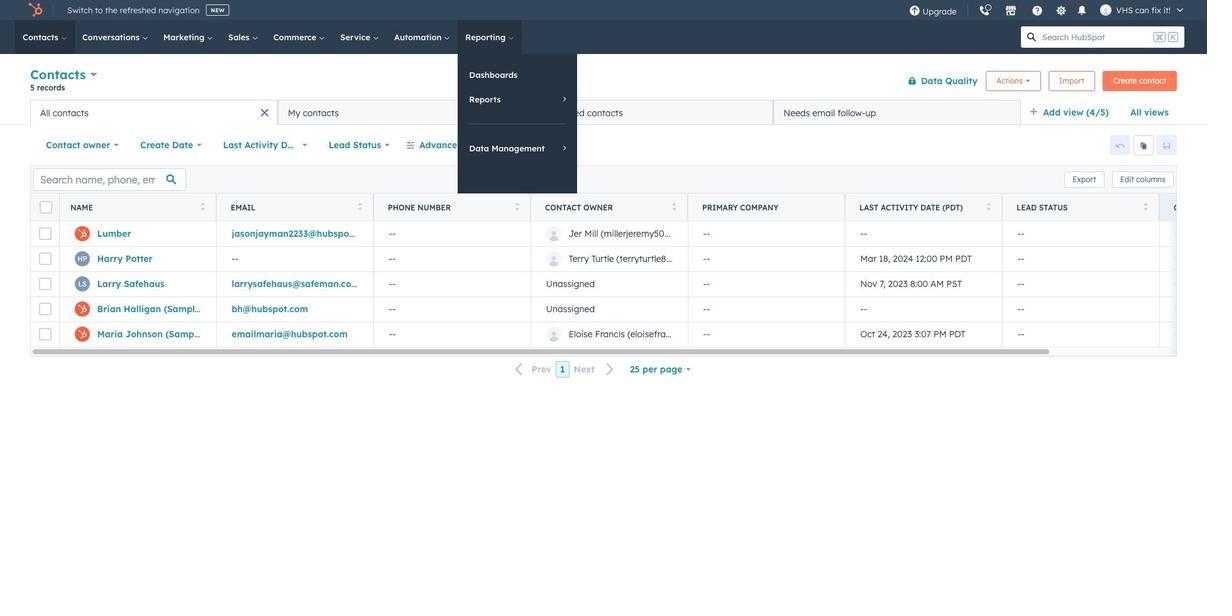 Task type: describe. For each thing, give the bounding box(es) containing it.
pagination navigation
[[508, 361, 622, 378]]

reporting menu
[[458, 54, 577, 194]]

3 press to sort. element from the left
[[515, 202, 519, 213]]

1 press to sort. image from the left
[[515, 202, 519, 211]]

4 press to sort. image from the left
[[1144, 202, 1148, 211]]

jer mill image
[[1100, 4, 1111, 16]]

5 press to sort. element from the left
[[986, 202, 991, 213]]

2 press to sort. element from the left
[[357, 202, 362, 213]]

2 press to sort. image from the left
[[672, 202, 677, 211]]

3 press to sort. image from the left
[[986, 202, 991, 211]]

6 press to sort. element from the left
[[1144, 202, 1148, 213]]

4 press to sort. element from the left
[[672, 202, 677, 213]]

2 press to sort. image from the left
[[357, 202, 362, 211]]

1 press to sort. element from the left
[[200, 202, 205, 213]]



Task type: vqa. For each thing, say whether or not it's contained in the screenshot.
second Press to sort. "element" from right
yes



Task type: locate. For each thing, give the bounding box(es) containing it.
press to sort. image
[[200, 202, 205, 211], [357, 202, 362, 211]]

1 horizontal spatial press to sort. image
[[357, 202, 362, 211]]

banner
[[30, 64, 1177, 100]]

press to sort. image
[[515, 202, 519, 211], [672, 202, 677, 211], [986, 202, 991, 211], [1144, 202, 1148, 211]]

press to sort. element
[[200, 202, 205, 213], [357, 202, 362, 213], [515, 202, 519, 213], [672, 202, 677, 213], [986, 202, 991, 213], [1144, 202, 1148, 213]]

Search name, phone, email addresses, or company search field
[[33, 168, 186, 191]]

menu
[[903, 0, 1192, 21]]

1 press to sort. image from the left
[[200, 202, 205, 211]]

0 horizontal spatial press to sort. image
[[200, 202, 205, 211]]

column header
[[688, 194, 846, 221]]

marketplaces image
[[1005, 6, 1017, 17]]

Search HubSpot search field
[[1043, 26, 1151, 48]]



